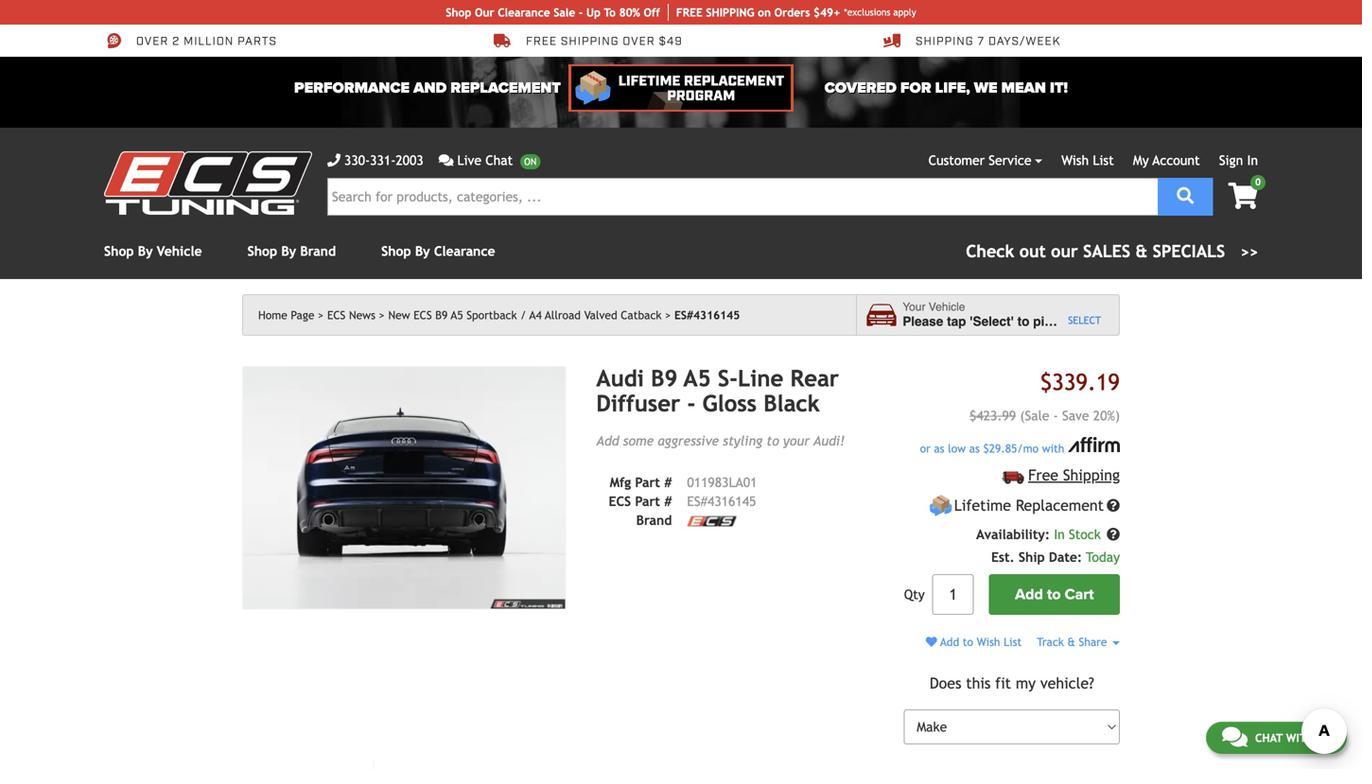 Task type: locate. For each thing, give the bounding box(es) containing it.
0 vertical spatial list
[[1093, 153, 1115, 168]]

free for free shipping over $49
[[526, 34, 557, 49]]

we
[[975, 79, 998, 97]]

sign
[[1220, 153, 1244, 168]]

free shipping over $49 link
[[494, 32, 683, 49]]

0 horizontal spatial free
[[526, 34, 557, 49]]

add to cart
[[1016, 586, 1095, 604]]

over 2 million parts link
[[104, 32, 277, 49]]

list left track
[[1004, 636, 1022, 649]]

0 horizontal spatial add
[[597, 433, 619, 448]]

audi b9 a5 s-line rear diffuser - gloss black
[[597, 365, 840, 417]]

search image
[[1178, 187, 1195, 204]]

0 horizontal spatial by
[[138, 244, 153, 259]]

vehicle?
[[1041, 675, 1095, 692]]

2 by from the left
[[281, 244, 296, 259]]

by up home page link
[[281, 244, 296, 259]]

mean
[[1002, 79, 1047, 97]]

$49
[[659, 34, 683, 49]]

brand up page
[[300, 244, 336, 259]]

in right sign
[[1248, 153, 1259, 168]]

0 horizontal spatial brand
[[300, 244, 336, 259]]

your vehicle please tap 'select' to pick a vehicle
[[903, 301, 1117, 329]]

0 horizontal spatial list
[[1004, 636, 1022, 649]]

0 vertical spatial b9
[[436, 309, 448, 322]]

to left the cart
[[1048, 586, 1061, 604]]

track & share button
[[1037, 636, 1121, 649]]

1 horizontal spatial shipping
[[1064, 467, 1121, 484]]

in up est. ship date: today
[[1055, 527, 1065, 542]]

3 by from the left
[[415, 244, 430, 259]]

add for add some aggressive styling to your audi!
[[597, 433, 619, 448]]

ecs for new ecs b9 a5 sportback / a4 allroad valved catback es#4316145
[[414, 309, 432, 322]]

wish right service
[[1062, 153, 1089, 168]]

& right track
[[1068, 636, 1076, 649]]

1 vertical spatial #
[[665, 494, 672, 509]]

shop for shop by brand
[[248, 244, 277, 259]]

vehicle up tap
[[929, 301, 966, 314]]

1 horizontal spatial b9
[[651, 365, 678, 392]]

by for clearance
[[415, 244, 430, 259]]

1 vertical spatial in
[[1055, 527, 1065, 542]]

add down ship
[[1016, 586, 1044, 604]]

tap
[[947, 314, 967, 329]]

comments image
[[439, 154, 454, 167]]

shop for shop by vehicle
[[104, 244, 134, 259]]

1 horizontal spatial in
[[1248, 153, 1259, 168]]

availability: in stock
[[977, 527, 1105, 542]]

1 vertical spatial brand
[[637, 513, 672, 528]]

0 horizontal spatial with
[[1043, 442, 1065, 455]]

1 vertical spatial clearance
[[434, 244, 495, 259]]

to left pick
[[1018, 314, 1030, 329]]

by down 2003
[[415, 244, 430, 259]]

catback
[[621, 309, 662, 322]]

million
[[184, 34, 234, 49]]

chat right live on the top of page
[[486, 153, 513, 168]]

1 vertical spatial with
[[1287, 732, 1315, 745]]

2 horizontal spatial ecs
[[609, 494, 631, 509]]

free ship ping on orders $49+ *exclusions apply
[[676, 6, 917, 19]]

does
[[930, 675, 962, 692]]

over
[[623, 34, 656, 49]]

# inside 011983la01 ecs part #
[[665, 494, 672, 509]]

# left es#
[[665, 494, 672, 509]]

1 vertical spatial vehicle
[[929, 301, 966, 314]]

add inside button
[[1016, 586, 1044, 604]]

(sale
[[1021, 408, 1050, 423]]

0 vertical spatial vehicle
[[157, 244, 202, 259]]

a
[[1063, 314, 1070, 329]]

2 # from the top
[[665, 494, 672, 509]]

replacement
[[451, 79, 561, 97]]

part down "mfg part #"
[[635, 494, 661, 509]]

shop by clearance
[[381, 244, 495, 259]]

free down shop our clearance sale - up to 80% off
[[526, 34, 557, 49]]

orders
[[775, 6, 810, 19]]

with left us
[[1287, 732, 1315, 745]]

0 horizontal spatial b9
[[436, 309, 448, 322]]

est. ship date: today
[[992, 550, 1121, 565]]

audi
[[597, 365, 644, 392]]

wish up this
[[977, 636, 1001, 649]]

chat right comments image
[[1256, 732, 1283, 745]]

b9 right new on the top of page
[[436, 309, 448, 322]]

list left my
[[1093, 153, 1115, 168]]

2 horizontal spatial by
[[415, 244, 430, 259]]

gloss
[[703, 390, 757, 417]]

0 vertical spatial #
[[665, 475, 672, 490]]

1 vertical spatial free
[[1029, 467, 1059, 484]]

1 horizontal spatial free
[[1029, 467, 1059, 484]]

home page link
[[258, 309, 324, 322]]

0 horizontal spatial -
[[579, 6, 583, 19]]

clearance right our
[[498, 6, 550, 19]]

0 horizontal spatial in
[[1055, 527, 1065, 542]]

0 vertical spatial in
[[1248, 153, 1259, 168]]

0 vertical spatial chat
[[486, 153, 513, 168]]

339.19
[[1053, 369, 1121, 396]]

/
[[521, 309, 527, 322]]

1 horizontal spatial by
[[281, 244, 296, 259]]

vehicle down ecs tuning 'image'
[[157, 244, 202, 259]]

& right sales
[[1136, 241, 1148, 261]]

1 vertical spatial add
[[1016, 586, 1044, 604]]

- left up on the left top
[[579, 6, 583, 19]]

2 part from the top
[[635, 494, 661, 509]]

add right heart image
[[941, 636, 960, 649]]

None text field
[[933, 574, 974, 615]]

brand for es# 4316145 brand
[[637, 513, 672, 528]]

1 horizontal spatial brand
[[637, 513, 672, 528]]

in for availability:
[[1055, 527, 1065, 542]]

to inside button
[[1048, 586, 1061, 604]]

select link
[[1069, 313, 1102, 329]]

my
[[1016, 675, 1036, 692]]

1 horizontal spatial with
[[1287, 732, 1315, 745]]

our
[[475, 6, 495, 19]]

0 horizontal spatial as
[[934, 442, 945, 455]]

brand inside es# 4316145 brand
[[637, 513, 672, 528]]

part
[[635, 475, 661, 490], [635, 494, 661, 509]]

my account link
[[1134, 153, 1201, 168]]

mfg part #
[[610, 475, 672, 490]]

b9 right audi
[[651, 365, 678, 392]]

shop by vehicle link
[[104, 244, 202, 259]]

0 horizontal spatial chat
[[486, 153, 513, 168]]

es#4316145 - 011983la01 - audi b9 a5 s-line rear diffuser - gloss black - add some aggressive styling to your audi! - ecs - audi image
[[242, 366, 566, 610]]

audi!
[[814, 433, 845, 448]]

1 horizontal spatial ecs
[[414, 309, 432, 322]]

$423.99 (sale - save 20%)
[[970, 408, 1121, 423]]

does this fit my vehicle?
[[930, 675, 1095, 692]]

1 by from the left
[[138, 244, 153, 259]]

qty
[[905, 587, 925, 602]]

list
[[1093, 153, 1115, 168], [1004, 636, 1022, 649]]

vehicle
[[1074, 314, 1117, 329]]

1 as from the left
[[934, 442, 945, 455]]

ecs left news
[[327, 309, 346, 322]]

brand down "mfg part #"
[[637, 513, 672, 528]]

as
[[934, 442, 945, 455], [970, 442, 980, 455]]

0 vertical spatial add
[[597, 433, 619, 448]]

sale
[[554, 6, 576, 19]]

track
[[1037, 636, 1065, 649]]

shipping left 7
[[916, 34, 974, 49]]

0 vertical spatial a5
[[451, 309, 463, 322]]

'select'
[[970, 314, 1014, 329]]

1 vertical spatial a5
[[684, 365, 711, 392]]

- inside "shop our clearance sale - up to 80% off" link
[[579, 6, 583, 19]]

-
[[579, 6, 583, 19], [688, 390, 696, 417], [1054, 408, 1059, 423]]

add left some
[[597, 433, 619, 448]]

ecs down mfg
[[609, 494, 631, 509]]

2 as from the left
[[970, 442, 980, 455]]

a5 left sportback
[[451, 309, 463, 322]]

shipping 7 days/week link
[[884, 32, 1061, 49]]

it!
[[1051, 79, 1068, 97]]

1 horizontal spatial as
[[970, 442, 980, 455]]

a5 left s-
[[684, 365, 711, 392]]

1 horizontal spatial clearance
[[498, 6, 550, 19]]

shop for shop our clearance sale - up to 80% off
[[446, 6, 472, 19]]

b9 inside audi b9 a5 s-line rear diffuser - gloss black
[[651, 365, 678, 392]]

0 horizontal spatial clearance
[[434, 244, 495, 259]]

7
[[978, 34, 985, 49]]

to left your
[[767, 433, 780, 448]]

0 vertical spatial part
[[635, 475, 661, 490]]

shopping cart image
[[1229, 183, 1259, 209]]

new ecs b9 a5 sportback / a4 allroad valved catback link
[[388, 309, 671, 322]]

*exclusions
[[844, 7, 891, 18]]

- left save
[[1054, 408, 1059, 423]]

lifetime replacement program banner image
[[569, 64, 794, 112]]

0 link
[[1214, 175, 1266, 211]]

sportback
[[467, 309, 517, 322]]

1 horizontal spatial add
[[941, 636, 960, 649]]

my account
[[1134, 153, 1201, 168]]

customer
[[929, 153, 985, 168]]

for
[[901, 79, 932, 97]]

2 vertical spatial add
[[941, 636, 960, 649]]

with right /mo
[[1043, 442, 1065, 455]]

0 horizontal spatial a5
[[451, 309, 463, 322]]

shipping up question circle image
[[1064, 467, 1121, 484]]

& for track
[[1068, 636, 1076, 649]]

question circle image
[[1107, 528, 1121, 541]]

line
[[738, 365, 784, 392]]

Search text field
[[327, 178, 1159, 216]]

performance and replacement
[[294, 79, 561, 97]]

free for free shipping
[[1029, 467, 1059, 484]]

1 horizontal spatial a5
[[684, 365, 711, 392]]

ecs
[[327, 309, 346, 322], [414, 309, 432, 322], [609, 494, 631, 509]]

0 vertical spatial free
[[526, 34, 557, 49]]

ecs image
[[687, 516, 737, 527]]

0 vertical spatial &
[[1136, 241, 1148, 261]]

performance
[[294, 79, 410, 97]]

date:
[[1049, 550, 1083, 565]]

shipping
[[561, 34, 619, 49]]

add to cart button
[[990, 574, 1121, 615]]

1 vertical spatial part
[[635, 494, 661, 509]]

as right or
[[934, 442, 945, 455]]

0 vertical spatial clearance
[[498, 6, 550, 19]]

allroad
[[545, 309, 581, 322]]

by down ecs tuning 'image'
[[138, 244, 153, 259]]

1 horizontal spatial &
[[1136, 241, 1148, 261]]

customer service
[[929, 153, 1032, 168]]

vehicle
[[157, 244, 202, 259], [929, 301, 966, 314]]

lifetime replacement
[[955, 497, 1104, 514]]

chat inside "link"
[[486, 153, 513, 168]]

- up aggressive
[[688, 390, 696, 417]]

1 horizontal spatial wish
[[1062, 153, 1089, 168]]

clearance up sportback
[[434, 244, 495, 259]]

availability:
[[977, 527, 1051, 542]]

ecs right new on the top of page
[[414, 309, 432, 322]]

save
[[1063, 408, 1090, 423]]

as left the $
[[970, 442, 980, 455]]

1 vertical spatial chat
[[1256, 732, 1283, 745]]

add to wish list
[[938, 636, 1022, 649]]

1 vertical spatial &
[[1068, 636, 1076, 649]]

2 horizontal spatial add
[[1016, 586, 1044, 604]]

1 horizontal spatial vehicle
[[929, 301, 966, 314]]

days/week
[[989, 34, 1061, 49]]

free
[[676, 6, 703, 19]]

1 vertical spatial b9
[[651, 365, 678, 392]]

0 horizontal spatial &
[[1068, 636, 1076, 649]]

1 # from the top
[[665, 475, 672, 490]]

# up es# 4316145 brand
[[665, 475, 672, 490]]

0 horizontal spatial wish
[[977, 636, 1001, 649]]

to right heart image
[[963, 636, 974, 649]]

part right mfg
[[635, 475, 661, 490]]

0 horizontal spatial shipping
[[916, 34, 974, 49]]

ecs inside 011983la01 ecs part #
[[609, 494, 631, 509]]

0 vertical spatial brand
[[300, 244, 336, 259]]

free right free shipping image
[[1029, 467, 1059, 484]]

today
[[1087, 550, 1121, 565]]

1 horizontal spatial -
[[688, 390, 696, 417]]



Task type: vqa. For each thing, say whether or not it's contained in the screenshot.
Add to Wish List icon
no



Task type: describe. For each thing, give the bounding box(es) containing it.
0
[[1256, 177, 1262, 187]]

shop for shop by clearance
[[381, 244, 411, 259]]

specials
[[1153, 241, 1226, 261]]

replacement
[[1016, 497, 1104, 514]]

new
[[388, 309, 410, 322]]

$423.99
[[970, 408, 1017, 423]]

1 part from the top
[[635, 475, 661, 490]]

es#4316145
[[675, 309, 740, 322]]

2003
[[396, 153, 424, 168]]

off
[[644, 6, 660, 19]]

to inside 'your vehicle please tap 'select' to pick a vehicle'
[[1018, 314, 1030, 329]]

ecs for 011983la01 ecs part #
[[609, 494, 631, 509]]

/mo
[[1018, 442, 1039, 455]]

331-
[[370, 153, 396, 168]]

0 vertical spatial wish
[[1062, 153, 1089, 168]]

add some aggressive styling to your audi!
[[597, 433, 845, 448]]

share
[[1079, 636, 1108, 649]]

or as low as $/mo with 
			 - affirm financing (opens in modal) element
[[905, 437, 1121, 457]]

live
[[458, 153, 482, 168]]

your
[[784, 433, 810, 448]]

011983la01
[[687, 475, 758, 490]]

home page
[[258, 309, 315, 322]]

0 horizontal spatial ecs
[[327, 309, 346, 322]]

1 horizontal spatial chat
[[1256, 732, 1283, 745]]

sales
[[1084, 241, 1131, 261]]

in for sign
[[1248, 153, 1259, 168]]

shop our clearance sale - up to 80% off link
[[446, 4, 669, 21]]

add for add to wish list
[[941, 636, 960, 649]]

shop by clearance link
[[381, 244, 495, 259]]

ecs news link
[[327, 309, 385, 322]]

parts
[[238, 34, 277, 49]]

covered
[[825, 79, 897, 97]]

1 vertical spatial wish
[[977, 636, 1001, 649]]

wish list link
[[1062, 153, 1115, 168]]

heart image
[[926, 636, 938, 648]]

es# 4316145 brand
[[637, 494, 757, 528]]

life,
[[936, 79, 971, 97]]

home
[[258, 309, 288, 322]]

1 horizontal spatial list
[[1093, 153, 1115, 168]]

phone image
[[327, 154, 341, 167]]

0 horizontal spatial vehicle
[[157, 244, 202, 259]]

news
[[349, 309, 376, 322]]

wish list
[[1062, 153, 1115, 168]]

shop by brand
[[248, 244, 336, 259]]

shop by vehicle
[[104, 244, 202, 259]]

sign in
[[1220, 153, 1259, 168]]

cart
[[1065, 586, 1095, 604]]

over
[[136, 34, 169, 49]]

a5 inside audi b9 a5 s-line rear diffuser - gloss black
[[684, 365, 711, 392]]

1 vertical spatial list
[[1004, 636, 1022, 649]]

this product is lifetime replacement eligible image
[[930, 494, 953, 518]]

ping
[[730, 6, 755, 19]]

to
[[604, 6, 616, 19]]

2
[[172, 34, 180, 49]]

this
[[967, 675, 991, 692]]

diffuser
[[597, 390, 681, 417]]

29.85
[[990, 442, 1018, 455]]

some
[[623, 433, 654, 448]]

styling
[[723, 433, 763, 448]]

up
[[587, 6, 601, 19]]

vehicle inside 'your vehicle please tap 'select' to pick a vehicle'
[[929, 301, 966, 314]]

clearance for our
[[498, 6, 550, 19]]

or as low as $ 29.85 /mo with
[[921, 442, 1068, 455]]

us
[[1318, 732, 1332, 745]]

covered for life, we mean it!
[[825, 79, 1068, 97]]

$
[[984, 442, 990, 455]]

over 2 million parts
[[136, 34, 277, 49]]

chat with us
[[1256, 732, 1332, 745]]

comments image
[[1223, 726, 1248, 749]]

20%)
[[1094, 408, 1121, 423]]

& for sales
[[1136, 241, 1148, 261]]

ecs news
[[327, 309, 376, 322]]

free shipping
[[1029, 467, 1121, 484]]

chat with us link
[[1207, 722, 1348, 754]]

stock
[[1069, 527, 1101, 542]]

330-331-2003
[[344, 153, 424, 168]]

fit
[[996, 675, 1012, 692]]

0 vertical spatial shipping
[[916, 34, 974, 49]]

select
[[1069, 315, 1102, 326]]

2 horizontal spatial -
[[1054, 408, 1059, 423]]

live chat
[[458, 153, 513, 168]]

add to wish list link
[[926, 636, 1022, 649]]

- inside audi b9 a5 s-line rear diffuser - gloss black
[[688, 390, 696, 417]]

brand for shop by brand
[[300, 244, 336, 259]]

or
[[921, 442, 931, 455]]

es#
[[687, 494, 708, 509]]

by for brand
[[281, 244, 296, 259]]

add for add to cart
[[1016, 586, 1044, 604]]

by for vehicle
[[138, 244, 153, 259]]

*exclusions apply link
[[844, 5, 917, 19]]

ecs tuning image
[[104, 151, 312, 215]]

clearance for by
[[434, 244, 495, 259]]

part inside 011983la01 ecs part #
[[635, 494, 661, 509]]

page
[[291, 309, 315, 322]]

pick
[[1034, 314, 1059, 329]]

1 vertical spatial shipping
[[1064, 467, 1121, 484]]

sign in link
[[1220, 153, 1259, 168]]

est.
[[992, 550, 1015, 565]]

please
[[903, 314, 944, 329]]

shop our clearance sale - up to 80% off
[[446, 6, 660, 19]]

0 vertical spatial with
[[1043, 442, 1065, 455]]

question circle image
[[1107, 499, 1121, 512]]

free shipping image
[[1003, 471, 1025, 484]]

new ecs b9 a5 sportback / a4 allroad valved catback es#4316145
[[388, 309, 740, 322]]

live chat link
[[439, 150, 541, 170]]



